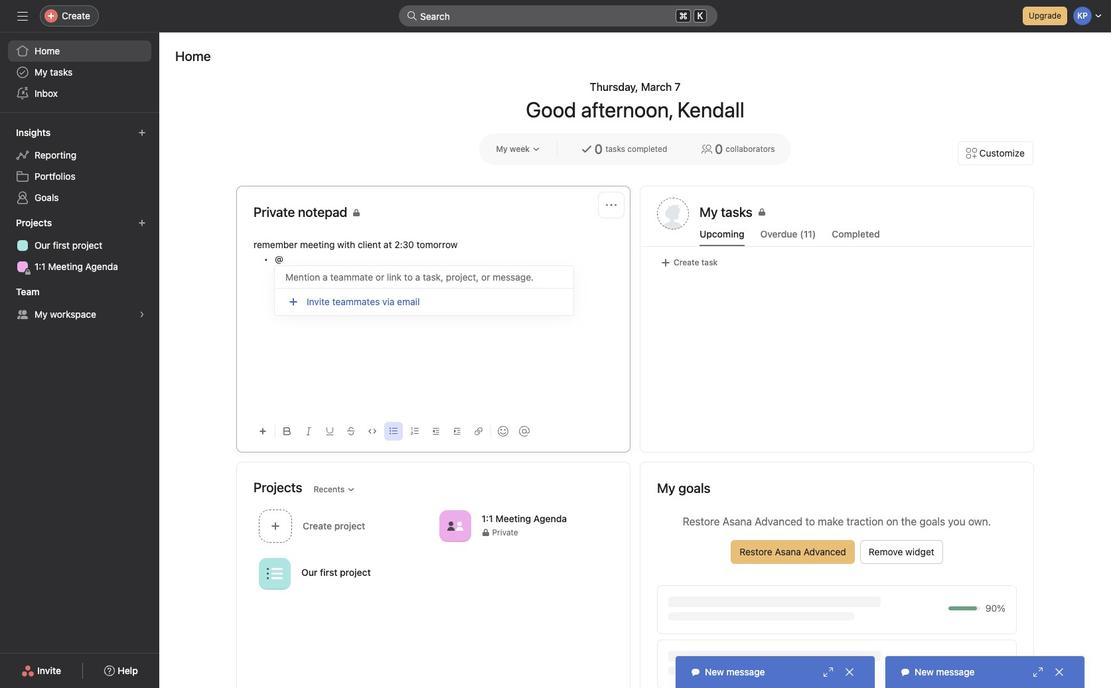 Task type: vqa. For each thing, say whether or not it's contained in the screenshot.
the bottom 1:1 Meeting Agenda
yes



Task type: locate. For each thing, give the bounding box(es) containing it.
1 horizontal spatial new message
[[915, 667, 975, 678]]

0 vertical spatial restore
[[683, 516, 720, 528]]

meeting
[[48, 261, 83, 272], [496, 513, 531, 525]]

create inside create dropdown button
[[62, 10, 90, 21]]

1 vertical spatial private
[[492, 528, 518, 538]]

week
[[510, 144, 530, 154]]

asana
[[723, 516, 752, 528], [775, 547, 802, 558]]

afternoon,
[[581, 97, 673, 122]]

projects element
[[0, 211, 159, 280]]

increase list indent image
[[454, 428, 462, 436]]

private right people icon
[[492, 528, 518, 538]]

Search tasks, projects, and more text field
[[399, 5, 718, 27]]

asana up restore asana advanced
[[723, 516, 752, 528]]

1 vertical spatial advanced
[[804, 547, 847, 558]]

1:1 right people icon
[[482, 513, 493, 525]]

workspace
[[50, 309, 96, 320]]

1:1 meeting agenda
[[35, 261, 118, 272], [482, 513, 567, 525]]

emoji image
[[498, 426, 509, 437]]

1 horizontal spatial agenda
[[534, 513, 567, 525]]

restore asana advanced button
[[731, 541, 855, 565]]

tasks inside global element
[[50, 66, 73, 78]]

1 vertical spatial 1:1 meeting agenda link
[[482, 513, 567, 525]]

upgrade
[[1029, 11, 1062, 21]]

0 vertical spatial meeting
[[48, 261, 83, 272]]

advanced down make
[[804, 547, 847, 558]]

0 vertical spatial create
[[62, 10, 90, 21]]

2:30
[[395, 239, 414, 250]]

private for private notepad
[[254, 205, 295, 220]]

goals
[[35, 192, 59, 203]]

1 vertical spatial asana
[[775, 547, 802, 558]]

1 horizontal spatial home
[[175, 48, 211, 64]]

our first project
[[35, 240, 102, 251], [302, 567, 371, 578]]

asana for restore asana advanced to make traction on the goals you own.
[[723, 516, 752, 528]]

decrease list indent image
[[432, 428, 440, 436]]

1 horizontal spatial meeting
[[496, 513, 531, 525]]

None field
[[399, 5, 718, 27]]

our down "projects" popup button on the top of the page
[[35, 240, 50, 251]]

my goals
[[657, 481, 711, 496]]

0 horizontal spatial our
[[35, 240, 50, 251]]

2 expand new message image from the left
[[1033, 667, 1044, 678]]

0 horizontal spatial restore
[[683, 516, 720, 528]]

my left week
[[496, 144, 508, 154]]

people image
[[447, 518, 463, 534]]

good
[[526, 97, 577, 122]]

my inside teams 'element'
[[35, 309, 48, 320]]

my workspace
[[35, 309, 96, 320]]

our right list icon
[[302, 567, 318, 578]]

1 horizontal spatial project
[[340, 567, 371, 578]]

my down team dropdown button
[[35, 309, 48, 320]]

1 vertical spatial my
[[496, 144, 508, 154]]

toolbar
[[254, 416, 614, 446]]

1 vertical spatial create
[[674, 258, 700, 268]]

my
[[35, 66, 48, 78], [496, 144, 508, 154], [35, 309, 48, 320]]

first
[[53, 240, 70, 251], [320, 567, 338, 578]]

1 horizontal spatial expand new message image
[[1033, 667, 1044, 678]]

1 horizontal spatial 0
[[715, 141, 723, 157]]

my inside "dropdown button"
[[496, 144, 508, 154]]

0 horizontal spatial asana
[[723, 516, 752, 528]]

0 horizontal spatial project
[[72, 240, 102, 251]]

my tasks
[[35, 66, 73, 78]]

0 vertical spatial agenda
[[85, 261, 118, 272]]

2 new message from the left
[[915, 667, 975, 678]]

meeting inside projects element
[[48, 261, 83, 272]]

1 horizontal spatial 1:1
[[482, 513, 493, 525]]

1 horizontal spatial private
[[492, 528, 518, 538]]

1 vertical spatial our first project link
[[302, 567, 371, 578]]

1 horizontal spatial asana
[[775, 547, 802, 558]]

goals link
[[8, 187, 151, 209]]

prominent image
[[407, 11, 418, 21]]

projects down goals
[[16, 217, 52, 228]]

0 vertical spatial projects
[[16, 217, 52, 228]]

first down "projects" popup button on the top of the page
[[53, 240, 70, 251]]

expand new message image for first close 'image' from the left
[[824, 667, 834, 678]]

my up inbox
[[35, 66, 48, 78]]

help
[[118, 665, 138, 677]]

agenda
[[85, 261, 118, 272], [534, 513, 567, 525]]

@
[[275, 254, 283, 265]]

0 vertical spatial private
[[254, 205, 295, 220]]

0 vertical spatial advanced
[[755, 516, 803, 528]]

create left task
[[674, 258, 700, 268]]

tasks completed
[[606, 144, 668, 154]]

1 vertical spatial our
[[302, 567, 318, 578]]

0 horizontal spatial home
[[35, 45, 60, 56]]

2 vertical spatial my
[[35, 309, 48, 320]]

our first project down "projects" popup button on the top of the page
[[35, 240, 102, 251]]

asana inside 'button'
[[775, 547, 802, 558]]

create up home link
[[62, 10, 90, 21]]

1 0 from the left
[[595, 141, 603, 157]]

1 horizontal spatial close image
[[1055, 667, 1065, 678]]

new message
[[705, 667, 765, 678], [915, 667, 975, 678]]

0 horizontal spatial 1:1 meeting agenda link
[[8, 256, 151, 278]]

0 horizontal spatial private
[[254, 205, 295, 220]]

create inside button
[[674, 258, 700, 268]]

0 vertical spatial first
[[53, 240, 70, 251]]

1 horizontal spatial our first project link
[[302, 567, 371, 578]]

0 horizontal spatial advanced
[[755, 516, 803, 528]]

1:1 meeting agenda link inside projects element
[[8, 256, 151, 278]]

0 vertical spatial 1:1
[[35, 261, 46, 272]]

remember
[[254, 239, 298, 250]]

0 vertical spatial our
[[35, 240, 50, 251]]

0 vertical spatial 1:1 meeting agenda
[[35, 261, 118, 272]]

project down 'create project' link
[[340, 567, 371, 578]]

1 horizontal spatial our
[[302, 567, 318, 578]]

projects
[[16, 217, 52, 228], [254, 480, 302, 495]]

restore for restore asana advanced
[[740, 547, 773, 558]]

create for create
[[62, 10, 90, 21]]

my tasks link
[[8, 62, 151, 83]]

0 for collaborators
[[715, 141, 723, 157]]

0 vertical spatial my
[[35, 66, 48, 78]]

new insights image
[[138, 129, 146, 137]]

asana down restore asana advanced to make traction on the goals you own.
[[775, 547, 802, 558]]

1 horizontal spatial tasks
[[606, 144, 626, 154]]

0 horizontal spatial new message
[[705, 667, 765, 678]]

my tasks link
[[700, 203, 1017, 224]]

0 left tasks completed
[[595, 141, 603, 157]]

1:1 inside 1:1 meeting agenda link
[[35, 261, 46, 272]]

restore asana advanced
[[740, 547, 847, 558]]

0 horizontal spatial create
[[62, 10, 90, 21]]

our first project link down "projects" popup button on the top of the page
[[8, 235, 151, 256]]

widget
[[906, 547, 935, 558]]

0
[[595, 141, 603, 157], [715, 141, 723, 157]]

advanced for restore asana advanced to make traction on the goals you own.
[[755, 516, 803, 528]]

advanced
[[755, 516, 803, 528], [804, 547, 847, 558]]

1 vertical spatial project
[[340, 567, 371, 578]]

0 horizontal spatial 1:1
[[35, 261, 46, 272]]

1 expand new message image from the left
[[824, 667, 834, 678]]

advanced left to at the bottom
[[755, 516, 803, 528]]

kendall
[[678, 97, 745, 122]]

1 vertical spatial restore
[[740, 547, 773, 558]]

0 vertical spatial asana
[[723, 516, 752, 528]]

our first project link
[[8, 235, 151, 256], [302, 567, 371, 578]]

1 horizontal spatial our first project
[[302, 567, 371, 578]]

list image
[[267, 566, 283, 582]]

0 horizontal spatial our first project link
[[8, 235, 151, 256]]

restore
[[683, 516, 720, 528], [740, 547, 773, 558]]

restore inside 'button'
[[740, 547, 773, 558]]

0 horizontal spatial our first project
[[35, 240, 102, 251]]

goals
[[920, 516, 946, 528]]

home
[[35, 45, 60, 56], [175, 48, 211, 64]]

completed
[[628, 144, 668, 154]]

client
[[358, 239, 381, 250]]

0 horizontal spatial first
[[53, 240, 70, 251]]

0 vertical spatial project
[[72, 240, 102, 251]]

1 vertical spatial first
[[320, 567, 338, 578]]

notepad
[[298, 205, 348, 220]]

create for create task
[[674, 258, 700, 268]]

code image
[[369, 428, 377, 436]]

completed
[[832, 228, 880, 240]]

1 vertical spatial agenda
[[534, 513, 567, 525]]

k
[[698, 11, 703, 21]]

meeting
[[300, 239, 335, 250]]

projects button
[[13, 214, 64, 232]]

advanced inside 'button'
[[804, 547, 847, 558]]

asana for restore asana advanced
[[775, 547, 802, 558]]

1 vertical spatial meeting
[[496, 513, 531, 525]]

0 horizontal spatial meeting
[[48, 261, 83, 272]]

0 horizontal spatial 1:1 meeting agenda
[[35, 261, 118, 272]]

private
[[254, 205, 295, 220], [492, 528, 518, 538]]

tasks
[[50, 66, 73, 78], [606, 144, 626, 154]]

1 horizontal spatial advanced
[[804, 547, 847, 558]]

march
[[641, 81, 672, 93]]

tasks up inbox
[[50, 66, 73, 78]]

document containing remember meeting with client at 2:30 tomorrow
[[254, 238, 614, 411]]

0 vertical spatial 1:1 meeting agenda link
[[8, 256, 151, 278]]

remove widget button
[[861, 541, 944, 565]]

private up the remember
[[254, 205, 295, 220]]

0 horizontal spatial close image
[[845, 667, 855, 678]]

our
[[35, 240, 50, 251], [302, 567, 318, 578]]

our first project down 'create project' link
[[302, 567, 371, 578]]

link image
[[475, 428, 483, 436]]

projects left the recents
[[254, 480, 302, 495]]

my inside global element
[[35, 66, 48, 78]]

team button
[[13, 283, 52, 302]]

the
[[902, 516, 917, 528]]

1:1 up team dropdown button
[[35, 261, 46, 272]]

1:1
[[35, 261, 46, 272], [482, 513, 493, 525]]

traction
[[847, 516, 884, 528]]

1 horizontal spatial create
[[674, 258, 700, 268]]

0 vertical spatial our first project link
[[8, 235, 151, 256]]

1 vertical spatial projects
[[254, 480, 302, 495]]

my for my week
[[496, 144, 508, 154]]

0 horizontal spatial 0
[[595, 141, 603, 157]]

1:1 meeting agenda link
[[8, 256, 151, 278], [482, 513, 567, 525]]

tasks left completed
[[606, 144, 626, 154]]

0 horizontal spatial agenda
[[85, 261, 118, 272]]

1 horizontal spatial 1:1 meeting agenda link
[[482, 513, 567, 525]]

document
[[254, 238, 614, 411]]

2 0 from the left
[[715, 141, 723, 157]]

expand new message image for first close 'image' from right
[[1033, 667, 1044, 678]]

0 left collaborators at the top right of the page
[[715, 141, 723, 157]]

meeting right people icon
[[496, 513, 531, 525]]

meeting up teams 'element'
[[48, 261, 83, 272]]

0 horizontal spatial projects
[[16, 217, 52, 228]]

0 horizontal spatial tasks
[[50, 66, 73, 78]]

close image
[[845, 667, 855, 678], [1055, 667, 1065, 678]]

1 horizontal spatial restore
[[740, 547, 773, 558]]

add profile photo image
[[657, 198, 689, 230]]

0 vertical spatial tasks
[[50, 66, 73, 78]]

task
[[702, 258, 718, 268]]

actions image
[[606, 200, 617, 211]]

(11)
[[800, 228, 816, 240]]

create
[[62, 10, 90, 21], [674, 258, 700, 268]]

expand new message image
[[824, 667, 834, 678], [1033, 667, 1044, 678]]

0 vertical spatial our first project
[[35, 240, 102, 251]]

project
[[72, 240, 102, 251], [340, 567, 371, 578]]

insights
[[16, 127, 51, 138]]

first down create project
[[320, 567, 338, 578]]

bulleted list image
[[390, 428, 398, 436]]

0 horizontal spatial expand new message image
[[824, 667, 834, 678]]

1 vertical spatial 1:1 meeting agenda
[[482, 513, 567, 525]]

first inside "link"
[[53, 240, 70, 251]]

project down goals link
[[72, 240, 102, 251]]

our first project link down 'create project' link
[[302, 567, 371, 578]]

help button
[[96, 659, 147, 683]]

create task
[[674, 258, 718, 268]]



Task type: describe. For each thing, give the bounding box(es) containing it.
my for my tasks
[[35, 66, 48, 78]]

upcoming button
[[700, 228, 745, 246]]

my week button
[[490, 140, 547, 159]]

create task button
[[657, 254, 721, 272]]

team
[[16, 286, 40, 298]]

bold image
[[284, 428, 292, 436]]

agenda inside projects element
[[85, 261, 118, 272]]

overdue
[[761, 228, 798, 240]]

with
[[337, 239, 355, 250]]

private notepad
[[254, 205, 348, 220]]

underline image
[[326, 428, 334, 436]]

completed button
[[832, 228, 880, 246]]

remove
[[869, 547, 903, 558]]

1 new message from the left
[[705, 667, 765, 678]]

my workspace link
[[8, 304, 151, 325]]

strikethrough image
[[347, 428, 355, 436]]

⌘
[[680, 10, 688, 21]]

recents button
[[308, 480, 361, 499]]

to
[[806, 516, 816, 528]]

recents
[[314, 484, 345, 494]]

our inside "link"
[[35, 240, 50, 251]]

1 vertical spatial 1:1
[[482, 513, 493, 525]]

collaborators
[[726, 144, 775, 154]]

tomorrow
[[417, 239, 458, 250]]

reporting link
[[8, 145, 151, 166]]

remember meeting with client at 2:30 tomorrow @
[[254, 239, 458, 265]]

you
[[949, 516, 966, 528]]

remove widget
[[869, 547, 935, 558]]

our first project inside our first project "link"
[[35, 240, 102, 251]]

insert an object image
[[259, 428, 267, 436]]

teams element
[[0, 280, 159, 328]]

customize
[[980, 147, 1025, 159]]

1 horizontal spatial projects
[[254, 480, 302, 495]]

overdue (11)
[[761, 228, 816, 240]]

90%
[[986, 603, 1006, 614]]

restore for restore asana advanced to make traction on the goals you own.
[[683, 516, 720, 528]]

at
[[384, 239, 392, 250]]

1 vertical spatial our first project
[[302, 567, 371, 578]]

my week
[[496, 144, 530, 154]]

projects inside popup button
[[16, 217, 52, 228]]

advanced for restore asana advanced
[[804, 547, 847, 558]]

create button
[[40, 5, 99, 27]]

at mention image
[[519, 426, 530, 437]]

upgrade button
[[1023, 7, 1068, 25]]

1 vertical spatial tasks
[[606, 144, 626, 154]]

customize button
[[958, 141, 1034, 165]]

make
[[818, 516, 844, 528]]

global element
[[0, 33, 159, 112]]

new project or portfolio image
[[138, 219, 146, 227]]

7
[[675, 81, 681, 93]]

on
[[887, 516, 899, 528]]

create project
[[303, 520, 366, 532]]

upcoming
[[700, 228, 745, 240]]

75%
[[987, 657, 1006, 669]]

project inside "link"
[[72, 240, 102, 251]]

1 close image from the left
[[845, 667, 855, 678]]

1 horizontal spatial 1:1 meeting agenda
[[482, 513, 567, 525]]

restore asana advanced to make traction on the goals you own.
[[683, 516, 992, 528]]

2 close image from the left
[[1055, 667, 1065, 678]]

inbox
[[35, 88, 58, 99]]

see details, my workspace image
[[138, 311, 146, 319]]

private for private
[[492, 528, 518, 538]]

home inside global element
[[35, 45, 60, 56]]

portfolios
[[35, 171, 75, 182]]

thursday, march 7 good afternoon, kendall
[[526, 81, 745, 122]]

invite button
[[13, 659, 70, 683]]

1:1 meeting agenda inside projects element
[[35, 261, 118, 272]]

create project link
[[254, 506, 434, 549]]

insights element
[[0, 121, 159, 211]]

overdue (11) button
[[761, 228, 816, 246]]

numbered list image
[[411, 428, 419, 436]]

portfolios link
[[8, 166, 151, 187]]

my tasks
[[700, 205, 753, 220]]

thursday,
[[590, 81, 639, 93]]

reporting
[[35, 149, 76, 161]]

0 for tasks completed
[[595, 141, 603, 157]]

my for my workspace
[[35, 309, 48, 320]]

italics image
[[305, 428, 313, 436]]

own.
[[969, 516, 992, 528]]

home link
[[8, 41, 151, 62]]

1 horizontal spatial first
[[320, 567, 338, 578]]

our first project link inside projects element
[[8, 235, 151, 256]]

invite
[[37, 665, 61, 677]]

inbox link
[[8, 83, 151, 104]]

hide sidebar image
[[17, 11, 28, 21]]



